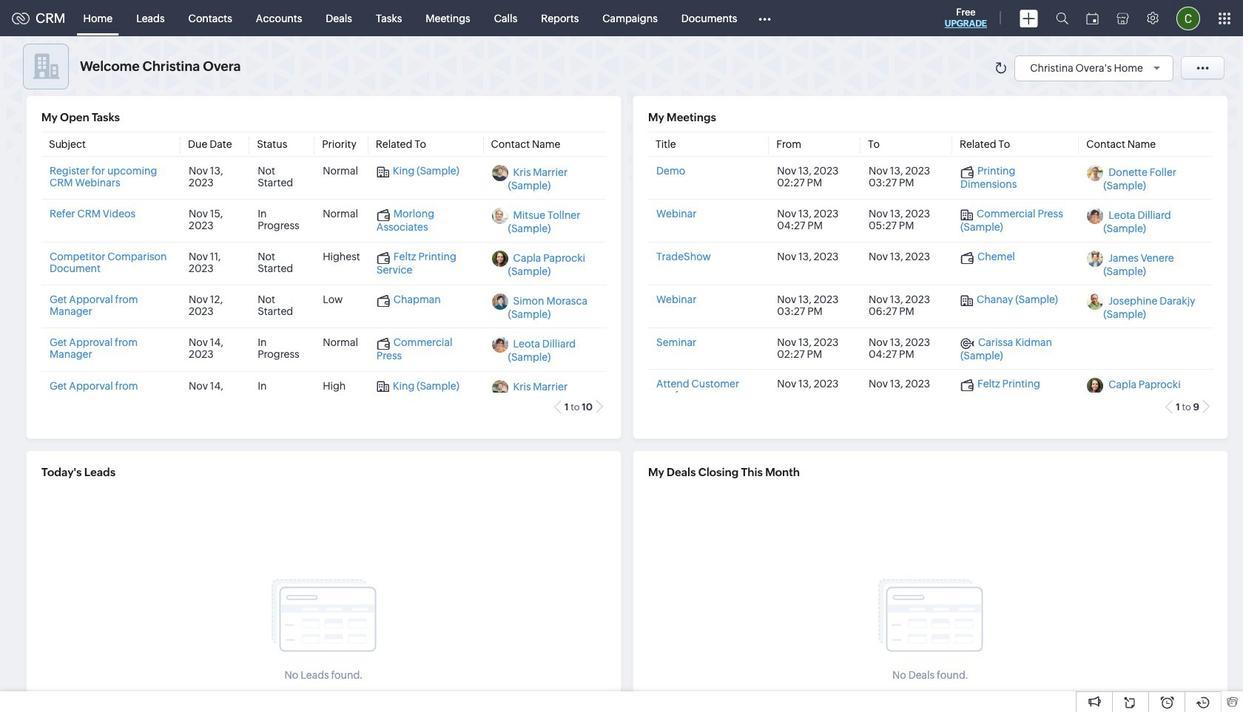 Task type: locate. For each thing, give the bounding box(es) containing it.
search element
[[1048, 0, 1078, 36]]

calendar image
[[1087, 12, 1099, 24]]

profile image
[[1177, 6, 1201, 30]]

create menu element
[[1011, 0, 1048, 36]]

profile element
[[1168, 0, 1210, 36]]



Task type: vqa. For each thing, say whether or not it's contained in the screenshot.
logo
yes



Task type: describe. For each thing, give the bounding box(es) containing it.
logo image
[[12, 12, 30, 24]]

search image
[[1056, 12, 1069, 24]]

create menu image
[[1020, 9, 1039, 27]]

Other Modules field
[[750, 6, 781, 30]]



